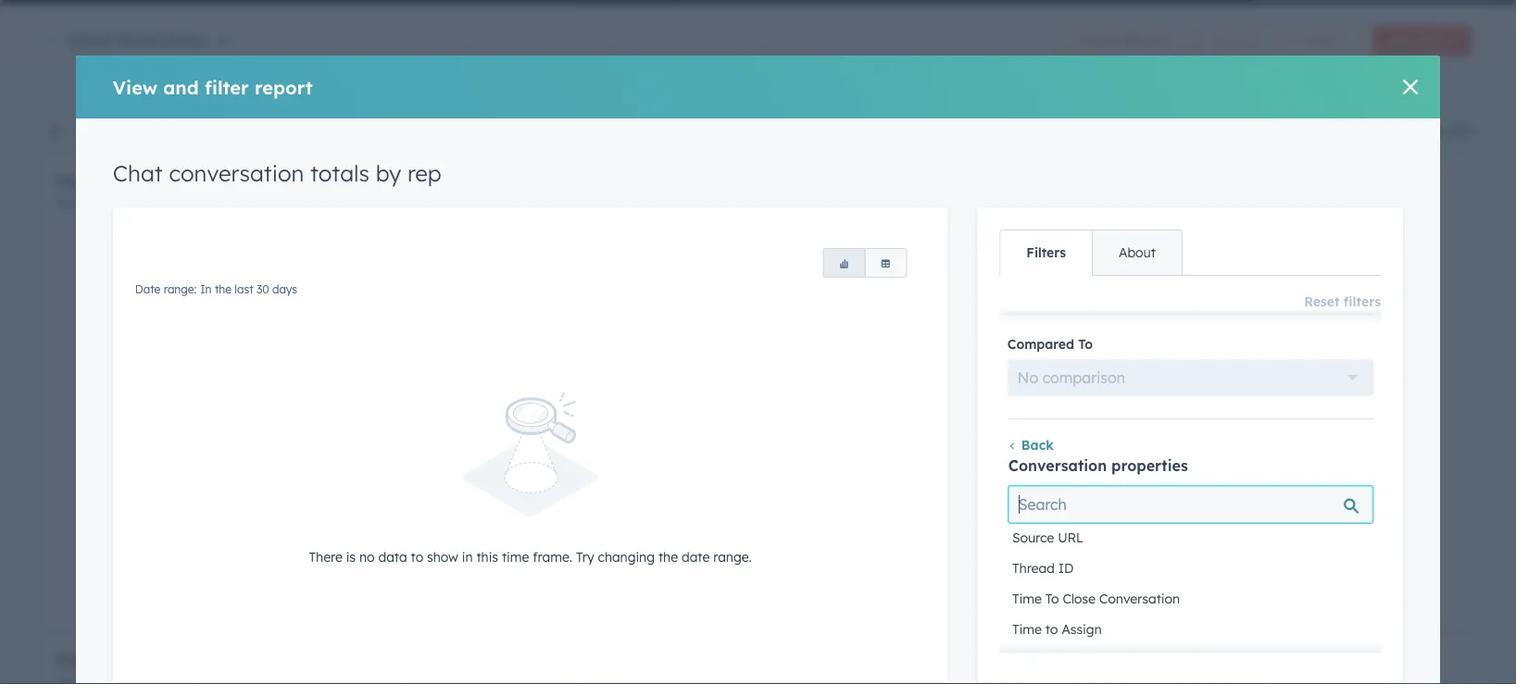 Task type: describe. For each thing, give the bounding box(es) containing it.
chat conversation totals by url element
[[763, 159, 1473, 629]]

chat overview button
[[69, 26, 231, 53]]

totals inside dialog
[[310, 159, 370, 187]]

create
[[1075, 34, 1110, 48]]

reset filters button
[[1305, 291, 1382, 313]]

conversation inside dialog
[[169, 159, 304, 187]]

1 conversations button from the left
[[312, 108, 483, 152]]

0 vertical spatial conversation
[[1008, 457, 1107, 475]]

overview
[[118, 28, 206, 51]]

can
[[1420, 122, 1443, 138]]

actions button
[[1197, 26, 1278, 56]]

chat conversation totals by rep element
[[44, 159, 754, 629]]

last for chat conversation totals by url element
[[874, 196, 893, 210]]

everyone can edit button
[[1355, 119, 1472, 141]]

2 conversations from the left
[[203, 116, 283, 130]]

in
[[462, 549, 473, 566]]

0 horizontal spatial totals
[[196, 172, 238, 190]]

thread inside conversations thread id
[[203, 130, 243, 144]]

frame. inside the chat conversation totals by rep dialog
[[533, 549, 573, 566]]

tab list inside the chat conversation totals by rep dialog
[[1000, 230, 1183, 276]]

create dashboard
[[1075, 34, 1170, 48]]

grid grid
[[1008, 523, 1374, 685]]

chat conversation average first response time by rep button
[[44, 638, 754, 685]]

id inside button
[[1058, 561, 1074, 577]]

assigned:
[[1289, 122, 1348, 138]]

in for chat conversation totals by url element
[[840, 196, 851, 210]]

reset filters
[[1305, 294, 1382, 310]]

to for compared
[[1078, 336, 1093, 353]]

about link
[[1092, 231, 1182, 275]]

comparison
[[1043, 369, 1125, 387]]

data inside chat conversation totals by rep element
[[310, 473, 339, 490]]

thread inside button
[[1012, 561, 1055, 577]]

time for time to assign
[[1012, 622, 1042, 638]]

range: for chat conversation totals by rep element
[[84, 196, 117, 210]]

chat conversation totals by rep down conversations owner
[[56, 172, 290, 190]]

view and filter report
[[113, 76, 313, 99]]

assigned: everyone can edit
[[1289, 122, 1472, 138]]

conversation for chat conversation average time to close by rep element
[[814, 651, 910, 669]]

thread id
[[1012, 561, 1074, 577]]

data inside the chat conversation totals by rep dialog
[[378, 549, 407, 566]]

response
[[296, 651, 362, 669]]

chat for chat conversation average first response time by rep button
[[56, 651, 91, 669]]

time to assign button
[[1008, 614, 1374, 646]]

frame. inside chat conversation totals by url element
[[1190, 473, 1230, 490]]

add report
[[1389, 34, 1445, 48]]

share
[[1305, 34, 1335, 48]]

data inside chat conversation totals by url element
[[1029, 473, 1058, 490]]

days inside the chat conversation totals by rep dialog
[[272, 283, 297, 297]]

range.
[[714, 549, 752, 566]]

everyone
[[1355, 122, 1416, 138]]

try
[[576, 549, 594, 566]]

chat for the "chat overview" popup button
[[69, 28, 112, 51]]

assign
[[1062, 622, 1102, 638]]

filters link
[[1001, 231, 1092, 275]]

back
[[1021, 437, 1054, 454]]

time inside chat conversation totals by url element
[[1159, 473, 1186, 490]]

chat conversation totals by rep inside dialog
[[113, 159, 442, 187]]

no inside chat conversation totals by url element
[[1007, 473, 1025, 490]]

first
[[262, 651, 292, 669]]

date range: in the last 30 days for chat conversation totals by url element
[[775, 196, 937, 210]]

frame. inside chat conversation totals by rep element
[[471, 473, 511, 490]]

actions
[[1213, 34, 1251, 48]]

add
[[1389, 34, 1410, 48]]

url
[[1058, 530, 1083, 546]]

date range: in the last 30 days for chat conversation totals by rep element
[[56, 196, 218, 210]]

time inside the chat conversation totals by rep dialog
[[502, 549, 529, 566]]

conversation inside button
[[1099, 591, 1180, 608]]

no
[[359, 549, 375, 566]]



Task type: vqa. For each thing, say whether or not it's contained in the screenshot.
It
no



Task type: locate. For each thing, give the bounding box(es) containing it.
date for chat conversation totals by url element
[[775, 196, 800, 210]]

time up source url button
[[1159, 473, 1186, 490]]

frame. up source url button
[[1190, 473, 1230, 490]]

date range: in the last 30 days inside chat conversation totals by url element
[[775, 196, 937, 210]]

30 inside chat conversation totals by rep element
[[177, 196, 190, 210]]

time down thread id
[[1012, 591, 1042, 608]]

1 horizontal spatial totals
[[310, 159, 370, 187]]

1 horizontal spatial this
[[477, 549, 498, 566]]

close
[[1038, 651, 1075, 669]]

for
[[394, 473, 411, 490], [1113, 473, 1130, 490]]

tab list containing filters
[[1000, 230, 1183, 276]]

totals
[[310, 159, 370, 187], [196, 172, 238, 190]]

filters
[[1027, 245, 1066, 261]]

1 horizontal spatial date
[[135, 283, 161, 297]]

create dashboard button
[[1059, 26, 1186, 56]]

conversation properties
[[1008, 457, 1188, 475]]

dashboard
[[1113, 34, 1170, 48]]

by
[[376, 159, 401, 187], [243, 172, 261, 190], [405, 651, 423, 669], [1080, 651, 1098, 669]]

to left close
[[1018, 651, 1033, 669]]

1 vertical spatial thread
[[1012, 561, 1055, 577]]

id inside conversations thread id
[[246, 130, 261, 144]]

for inside chat conversation totals by rep element
[[394, 473, 411, 490]]

view
[[113, 76, 158, 99]]

in for chat conversation totals by rep element
[[121, 196, 132, 210]]

thread down source
[[1012, 561, 1055, 577]]

in inside the chat conversation totals by rep dialog
[[200, 283, 212, 297]]

0 horizontal spatial conversations button
[[312, 108, 483, 152]]

report inside 'popup button'
[[1413, 34, 1445, 48]]

data right no
[[378, 549, 407, 566]]

chat conversation totals by rep dialog
[[76, 37, 1441, 685]]

for inside chat conversation totals by url element
[[1113, 473, 1130, 490]]

this inside the chat conversation totals by rep dialog
[[477, 549, 498, 566]]

edit
[[1447, 122, 1472, 138]]

4 conversations from the left
[[499, 116, 578, 130]]

time
[[440, 473, 467, 490], [1159, 473, 1186, 490], [502, 549, 529, 566], [367, 651, 400, 669], [981, 651, 1014, 669]]

2 for from the left
[[1113, 473, 1130, 490]]

0 vertical spatial id
[[246, 130, 261, 144]]

0 horizontal spatial frame.
[[471, 473, 511, 490]]

1 horizontal spatial to
[[1078, 336, 1093, 353]]

Search search field
[[1008, 487, 1373, 524]]

1 horizontal spatial for
[[1113, 473, 1130, 490]]

chat for chat conversation average time to close by rep button
[[775, 651, 810, 669]]

to
[[342, 473, 355, 490], [1061, 473, 1074, 490], [411, 549, 424, 566], [1045, 622, 1058, 638], [1018, 651, 1033, 669]]

1 for from the left
[[394, 473, 411, 490]]

0 horizontal spatial report
[[255, 76, 313, 99]]

date inside the chat conversation totals by rep dialog
[[135, 283, 161, 297]]

2 horizontal spatial data
[[1029, 473, 1058, 490]]

time
[[1012, 591, 1042, 608], [1012, 622, 1042, 638]]

there
[[309, 549, 343, 566]]

2 horizontal spatial range:
[[803, 196, 836, 210]]

time for time to close conversation
[[1012, 591, 1042, 608]]

in inside chat conversation totals by rep element
[[121, 196, 132, 210]]

last inside chat conversation totals by url element
[[874, 196, 893, 210]]

2 horizontal spatial frame.
[[1190, 473, 1230, 490]]

1 horizontal spatial last
[[235, 283, 253, 297]]

30 for chat conversation totals by url element
[[896, 196, 909, 210]]

in
[[121, 196, 132, 210], [840, 196, 851, 210], [200, 283, 212, 297]]

1 horizontal spatial conversations button
[[491, 108, 600, 152]]

time right response
[[367, 651, 400, 669]]

1 horizontal spatial no data to show for this time frame.
[[1007, 473, 1230, 490]]

average for first
[[196, 651, 257, 669]]

time left close
[[981, 651, 1014, 669]]

range: inside chat conversation totals by url element
[[803, 196, 836, 210]]

the inside chat conversation totals by url element
[[854, 196, 871, 210]]

0 vertical spatial time
[[1012, 591, 1042, 608]]

conversations thread id
[[203, 116, 283, 144]]

data up there
[[310, 473, 339, 490]]

reset
[[1305, 294, 1340, 310]]

frame. up in
[[471, 473, 511, 490]]

show inside the chat conversation totals by rep dialog
[[427, 549, 459, 566]]

0 vertical spatial report
[[1413, 34, 1445, 48]]

add report button
[[1373, 26, 1472, 56]]

2 no data to show for this time frame. from the left
[[1007, 473, 1230, 490]]

0 horizontal spatial range:
[[84, 196, 117, 210]]

chat conversation average time to close by rep
[[775, 651, 1127, 669]]

30 for chat conversation totals by rep element
[[177, 196, 190, 210]]

to left close
[[1045, 591, 1059, 608]]

2 time from the top
[[1012, 622, 1042, 638]]

0 horizontal spatial thread
[[203, 130, 243, 144]]

last inside chat conversation totals by rep element
[[155, 196, 174, 210]]

conversation down "back"
[[1008, 457, 1107, 475]]

conversation up time to assign button
[[1099, 591, 1180, 608]]

changing
[[598, 549, 655, 566]]

time to close conversation
[[1012, 591, 1180, 608]]

1 horizontal spatial 30
[[257, 283, 269, 297]]

date range: in the last 30 days inside chat conversation totals by rep element
[[56, 196, 218, 210]]

close
[[1063, 591, 1096, 608]]

range: inside chat conversation totals by rep element
[[84, 196, 117, 210]]

no data to show for this time frame. inside chat conversation totals by rep element
[[288, 473, 511, 490]]

conversation
[[1008, 457, 1107, 475], [1099, 591, 1180, 608]]

time to close conversation button
[[1008, 584, 1374, 615]]

report inside the chat conversation totals by rep dialog
[[255, 76, 313, 99]]

2 horizontal spatial last
[[874, 196, 893, 210]]

to up url
[[1061, 473, 1074, 490]]

source url button
[[1008, 523, 1374, 554]]

thread
[[203, 130, 243, 144], [1012, 561, 1055, 577]]

no comparison
[[1018, 369, 1125, 387]]

0 vertical spatial thread
[[203, 130, 243, 144]]

1 horizontal spatial thread
[[1012, 561, 1055, 577]]

range: inside the chat conversation totals by rep dialog
[[164, 283, 197, 297]]

date inside chat conversation totals by url element
[[775, 196, 800, 210]]

days for chat conversation totals by rep element
[[193, 196, 218, 210]]

conversation for chat conversation average first response time by rep element
[[95, 651, 191, 669]]

no comparison button
[[1008, 360, 1374, 397]]

1 conversations from the left
[[86, 116, 165, 130]]

to inside grid grid
[[1045, 622, 1058, 638]]

0 horizontal spatial average
[[196, 651, 257, 669]]

tab list
[[1000, 230, 1183, 276]]

rep
[[408, 159, 442, 187], [265, 172, 290, 190], [428, 651, 452, 669], [1103, 651, 1127, 669]]

no data to show for this time frame.
[[288, 473, 511, 490], [1007, 473, 1230, 490]]

0 horizontal spatial for
[[394, 473, 411, 490]]

show inside chat conversation totals by url element
[[1078, 473, 1109, 490]]

rep inside dialog
[[408, 159, 442, 187]]

chat conversation average time to close by rep button
[[763, 638, 1473, 685]]

1 horizontal spatial days
[[272, 283, 297, 297]]

chat conversation average first response time by rep
[[56, 651, 452, 669]]

by inside dialog
[[376, 159, 401, 187]]

1 horizontal spatial data
[[378, 549, 407, 566]]

1 horizontal spatial range:
[[164, 283, 197, 297]]

share button
[[1289, 26, 1362, 56]]

0 horizontal spatial id
[[246, 130, 261, 144]]

days for chat conversation totals by url element
[[912, 196, 937, 210]]

the inside chat conversation totals by rep element
[[135, 196, 152, 210]]

and
[[163, 76, 199, 99]]

frame. left 'try'
[[533, 549, 573, 566]]

show inside chat conversation totals by rep element
[[359, 473, 390, 490]]

1 horizontal spatial in
[[200, 283, 212, 297]]

show left properties
[[1078, 473, 1109, 490]]

1 horizontal spatial id
[[1058, 561, 1074, 577]]

this
[[415, 473, 436, 490], [1134, 473, 1155, 490], [477, 549, 498, 566]]

report right filter
[[255, 76, 313, 99]]

time up close
[[1012, 622, 1042, 638]]

date range: in the last 30 days inside the chat conversation totals by rep dialog
[[135, 283, 297, 297]]

this inside chat conversation totals by rep element
[[415, 473, 436, 490]]

30 inside the chat conversation totals by rep dialog
[[257, 283, 269, 297]]

thread down filter
[[203, 130, 243, 144]]

2 horizontal spatial in
[[840, 196, 851, 210]]

id
[[246, 130, 261, 144], [1058, 561, 1074, 577]]

data
[[310, 473, 339, 490], [1029, 473, 1058, 490], [378, 549, 407, 566]]

chat conversation totals by rep down conversations thread id
[[113, 159, 442, 187]]

1 horizontal spatial frame.
[[533, 549, 573, 566]]

source
[[1012, 530, 1054, 546]]

0 horizontal spatial date
[[56, 196, 81, 210]]

days
[[193, 196, 218, 210], [912, 196, 937, 210], [272, 283, 297, 297]]

time inside chat conversation totals by rep element
[[440, 473, 467, 490]]

chat conversation totals by rep
[[113, 159, 442, 187], [56, 172, 290, 190]]

conversations button
[[312, 108, 483, 152], [491, 108, 600, 152]]

to for time
[[1045, 591, 1059, 608]]

date for chat conversation totals by rep element
[[56, 196, 81, 210]]

group
[[823, 248, 907, 278]]

chat inside dialog
[[113, 159, 163, 187]]

1 no data to show for this time frame. from the left
[[288, 473, 511, 490]]

range: for chat conversation totals by url element
[[803, 196, 836, 210]]

30
[[177, 196, 190, 210], [896, 196, 909, 210], [257, 283, 269, 297]]

2 horizontal spatial date
[[775, 196, 800, 210]]

source url
[[1012, 530, 1083, 546]]

properties
[[1112, 457, 1188, 475]]

1 horizontal spatial show
[[427, 549, 459, 566]]

conversations
[[86, 116, 165, 130], [203, 116, 283, 130], [321, 116, 400, 130], [499, 116, 578, 130]]

no data to show for this time frame. up no
[[288, 473, 511, 490]]

show up no
[[359, 473, 390, 490]]

0 horizontal spatial last
[[155, 196, 174, 210]]

filter
[[205, 76, 249, 99]]

1 horizontal spatial report
[[1413, 34, 1445, 48]]

1 vertical spatial report
[[255, 76, 313, 99]]

0 horizontal spatial no data to show for this time frame.
[[288, 473, 511, 490]]

id down url
[[1058, 561, 1074, 577]]

conversations owner
[[86, 116, 165, 144]]

1 vertical spatial conversation
[[1099, 591, 1180, 608]]

0 horizontal spatial data
[[310, 473, 339, 490]]

days inside chat conversation totals by url element
[[912, 196, 937, 210]]

1 vertical spatial id
[[1058, 561, 1074, 577]]

data down "back"
[[1029, 473, 1058, 490]]

0 horizontal spatial this
[[415, 473, 436, 490]]

2 horizontal spatial this
[[1134, 473, 1155, 490]]

last
[[155, 196, 174, 210], [874, 196, 893, 210], [235, 283, 253, 297]]

back button
[[1008, 437, 1054, 454]]

days inside chat conversation totals by rep element
[[193, 196, 218, 210]]

date
[[682, 549, 710, 566]]

report right add
[[1413, 34, 1445, 48]]

to right no
[[411, 549, 424, 566]]

frame.
[[471, 473, 511, 490], [1190, 473, 1230, 490], [533, 549, 573, 566]]

to up comparison
[[1078, 336, 1093, 353]]

no data to show for this time frame. inside chat conversation totals by url element
[[1007, 473, 1230, 490]]

1 horizontal spatial average
[[915, 651, 976, 669]]

0 vertical spatial to
[[1078, 336, 1093, 353]]

this inside chat conversation totals by url element
[[1134, 473, 1155, 490]]

in inside chat conversation totals by url element
[[840, 196, 851, 210]]

1 average from the left
[[196, 651, 257, 669]]

0 horizontal spatial to
[[1045, 591, 1059, 608]]

1 time from the top
[[1012, 591, 1042, 608]]

report
[[1413, 34, 1445, 48], [255, 76, 313, 99]]

2 conversations button from the left
[[491, 108, 600, 152]]

owner
[[86, 130, 123, 144]]

chat conversation average first response time by rep element
[[44, 638, 754, 685]]

is
[[346, 549, 356, 566]]

id down filter
[[246, 130, 261, 144]]

0 horizontal spatial days
[[193, 196, 218, 210]]

average for time
[[915, 651, 976, 669]]

2 horizontal spatial days
[[912, 196, 937, 210]]

no data to show for this time frame. up url
[[1007, 473, 1230, 490]]

chat
[[69, 28, 112, 51], [113, 159, 163, 187], [56, 172, 91, 190], [56, 651, 91, 669], [775, 651, 810, 669]]

show left in
[[427, 549, 459, 566]]

compared
[[1008, 336, 1074, 353]]

average
[[196, 651, 257, 669], [915, 651, 976, 669]]

chat inside popup button
[[69, 28, 112, 51]]

None button
[[823, 248, 866, 278], [865, 248, 907, 278], [823, 248, 866, 278], [865, 248, 907, 278]]

date range: in the last 30 days
[[56, 196, 218, 210], [775, 196, 937, 210], [135, 283, 297, 297]]

close image
[[1404, 80, 1419, 95]]

filters
[[1344, 294, 1382, 310]]

to
[[1078, 336, 1093, 353], [1045, 591, 1059, 608]]

chat conversation average time to close by rep element
[[763, 638, 1473, 685]]

1 vertical spatial time
[[1012, 622, 1042, 638]]

to up is
[[342, 473, 355, 490]]

0 horizontal spatial in
[[121, 196, 132, 210]]

1 vertical spatial to
[[1045, 591, 1059, 608]]

0 horizontal spatial 30
[[177, 196, 190, 210]]

chat overview
[[69, 28, 206, 51]]

3 conversations from the left
[[321, 116, 400, 130]]

there is no data to show in this time frame. try changing the date range.
[[309, 549, 752, 566]]

thread id button
[[1008, 553, 1374, 584]]

the
[[135, 196, 152, 210], [854, 196, 871, 210], [215, 283, 232, 297], [659, 549, 678, 566]]

date inside chat conversation totals by rep element
[[56, 196, 81, 210]]

last inside the chat conversation totals by rep dialog
[[235, 283, 253, 297]]

time right in
[[502, 549, 529, 566]]

no
[[1018, 369, 1038, 387], [288, 473, 306, 490], [1007, 473, 1025, 490]]

show
[[359, 473, 390, 490], [1078, 473, 1109, 490], [427, 549, 459, 566]]

about
[[1119, 245, 1156, 261]]

time to assign
[[1012, 622, 1102, 638]]

date
[[56, 196, 81, 210], [775, 196, 800, 210], [135, 283, 161, 297]]

2 average from the left
[[915, 651, 976, 669]]

no inside popup button
[[1018, 369, 1038, 387]]

group inside the chat conversation totals by rep dialog
[[823, 248, 907, 278]]

no inside chat conversation totals by rep element
[[288, 473, 306, 490]]

to inside time to close conversation button
[[1045, 591, 1059, 608]]

2 horizontal spatial show
[[1078, 473, 1109, 490]]

30 inside chat conversation totals by url element
[[896, 196, 909, 210]]

compared to
[[1008, 336, 1093, 353]]

conversation for chat conversation totals by rep element
[[95, 172, 191, 190]]

last for chat conversation totals by rep element
[[155, 196, 174, 210]]

chat overview banner
[[44, 20, 1472, 56]]

time up in
[[440, 473, 467, 490]]

0 horizontal spatial show
[[359, 473, 390, 490]]

2 horizontal spatial 30
[[896, 196, 909, 210]]

to left assign on the bottom right of page
[[1045, 622, 1058, 638]]



